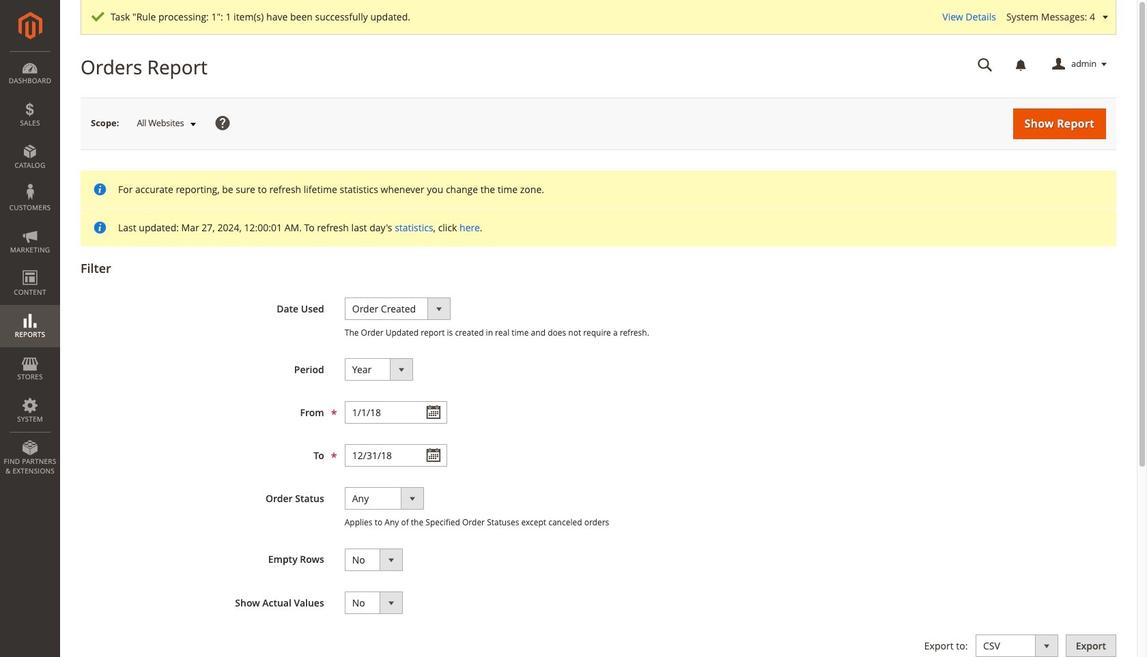 Task type: locate. For each thing, give the bounding box(es) containing it.
None text field
[[969, 53, 1003, 77], [345, 402, 447, 424], [969, 53, 1003, 77], [345, 402, 447, 424]]

None text field
[[345, 445, 447, 467]]

magento admin panel image
[[18, 12, 42, 40]]

menu bar
[[0, 51, 60, 483]]



